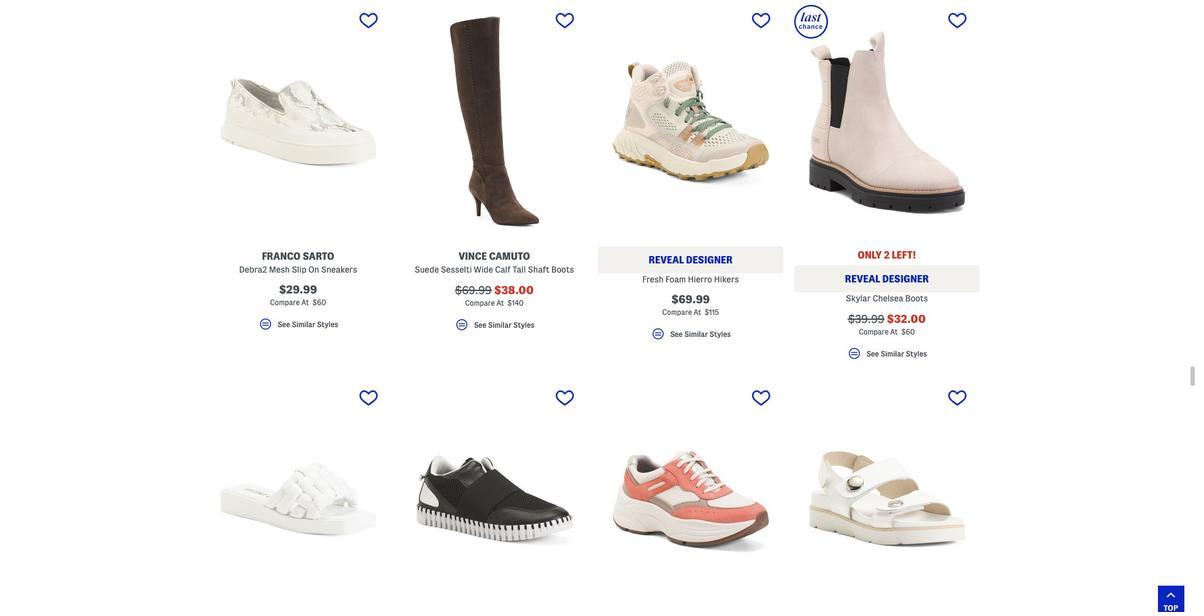 Task type: locate. For each thing, give the bounding box(es) containing it.
reveal designer fresh foam hierro hikers $69.99 compare at              $115 element
[[598, 5, 783, 347]]

1 vertical spatial designer
[[883, 274, 929, 285]]

see similar styles button for $69.99
[[598, 327, 783, 347]]

styles down the $140
[[513, 321, 535, 329]]

reveal designer for $39.99
[[845, 274, 929, 285]]

0 vertical spatial reveal
[[649, 255, 684, 266]]

see similar styles down the $29.99 compare at              $60
[[278, 321, 338, 329]]

see down $39.99 $32.00 compare at              $60
[[867, 350, 879, 358]]

reveal designer up skylar chelsea boots
[[845, 274, 929, 285]]

styles inside reveal designer fresh foam hierro hikers $69.99 compare at              $115 "element"
[[710, 331, 731, 339]]

reveal inside reveal designer fresh foam hierro hikers $69.99 compare at              $115 "element"
[[649, 255, 684, 266]]

reveal designer
[[649, 255, 733, 266], [845, 274, 929, 285]]

see similar styles button down the $69.99 compare at              $115
[[598, 327, 783, 347]]

designer up the hierro
[[686, 255, 733, 266]]

see down the $29.99 compare at              $60
[[278, 321, 290, 329]]

compare down foam
[[662, 309, 692, 317]]

$60 down $32.00
[[901, 328, 915, 336]]

top link
[[1158, 587, 1184, 613]]

1 horizontal spatial designer
[[883, 274, 929, 285]]

1 vertical spatial reveal designer
[[845, 274, 929, 285]]

similar down the $140
[[488, 321, 512, 329]]

sesselti
[[441, 265, 472, 275]]

1 horizontal spatial $69.99
[[672, 294, 710, 306]]

designer for $69.99
[[686, 255, 733, 266]]

skylar
[[846, 294, 871, 304]]

0 vertical spatial boots
[[551, 265, 574, 275]]

compare inside $69.99 $38.00 compare at              $140
[[465, 300, 495, 308]]

$69.99 $38.00 compare at              $140
[[455, 285, 534, 308]]

see similar styles button
[[206, 317, 391, 338], [402, 318, 587, 338], [598, 327, 783, 347], [795, 347, 980, 367]]

styles
[[317, 321, 338, 329], [513, 321, 535, 329], [710, 331, 731, 339], [906, 350, 927, 358]]

boots
[[551, 265, 574, 275], [905, 294, 928, 304]]

0 vertical spatial $60
[[312, 299, 326, 307]]

styles down $32.00
[[906, 350, 927, 358]]

chelsea
[[873, 294, 904, 304]]

0 horizontal spatial reveal designer
[[649, 255, 733, 266]]

similar
[[292, 321, 315, 329], [488, 321, 512, 329], [684, 331, 708, 339], [881, 350, 904, 358]]

styles down the $29.99 compare at              $60
[[317, 321, 338, 329]]

compare inside the $69.99 compare at              $115
[[662, 309, 692, 317]]

see similar styles inside reveal designer fresh foam hierro hikers $69.99 compare at              $115 "element"
[[670, 331, 731, 339]]

reveal
[[649, 255, 684, 266], [845, 274, 880, 285]]

styles for $69.99
[[710, 331, 731, 339]]

1 horizontal spatial $60
[[901, 328, 915, 336]]

boots up $32.00
[[905, 294, 928, 304]]

compare
[[270, 299, 300, 307], [465, 300, 495, 308], [662, 309, 692, 317], [859, 328, 889, 336]]

$39.99
[[848, 314, 885, 325]]

styles inside reveal designer skylar chelsea boots compare at              $60 element
[[906, 350, 927, 358]]

see similar styles
[[278, 321, 338, 329], [474, 321, 535, 329], [670, 331, 731, 339], [867, 350, 927, 358]]

styles inside the franco sarto debra2 mesh slip on sneakers $29.99 compare at              $60 element
[[317, 321, 338, 329]]

styles inside vince camuto suede sesselti wide calf tall shaft boots compare at              $140 element
[[513, 321, 535, 329]]

similar down the $29.99 compare at              $60
[[292, 321, 315, 329]]

0 vertical spatial designer
[[686, 255, 733, 266]]

see similar styles button for franco
[[206, 317, 391, 338]]

sneakers
[[321, 265, 357, 275]]

similar down $39.99 $32.00 compare at              $60
[[881, 350, 904, 358]]

see similar styles inside the franco sarto debra2 mesh slip on sneakers $29.99 compare at              $60 element
[[278, 321, 338, 329]]

0 horizontal spatial boots
[[551, 265, 574, 275]]

0 horizontal spatial $60
[[312, 299, 326, 307]]

reveal designer skylar chelsea boots compare at              $60 element
[[795, 5, 980, 367]]

similar inside vince camuto suede sesselti wide calf tall shaft boots compare at              $140 element
[[488, 321, 512, 329]]

hierro
[[688, 275, 712, 285]]

see similar styles down $39.99 $32.00 compare at              $60
[[867, 350, 927, 358]]

$32.00
[[887, 314, 926, 325]]

debra2
[[239, 265, 267, 275]]

sarto
[[303, 252, 334, 262]]

boots right shaft
[[551, 265, 574, 275]]

reveal up foam
[[649, 255, 684, 266]]

1 vertical spatial boots
[[905, 294, 928, 304]]

0 horizontal spatial designer
[[686, 255, 733, 266]]

see similar styles down the '$115'
[[670, 331, 731, 339]]

vince camuto suede sesselti wide calf tall shaft boots
[[415, 252, 574, 275]]

only
[[858, 251, 882, 261]]

similar inside the franco sarto debra2 mesh slip on sneakers $29.99 compare at              $60 element
[[292, 321, 315, 329]]

$69.99 inside the $69.99 compare at              $115
[[672, 294, 710, 306]]

0 vertical spatial reveal designer
[[649, 255, 733, 266]]

reveal inside reveal designer skylar chelsea boots compare at              $60 element
[[845, 274, 880, 285]]

on
[[308, 265, 319, 275]]

franco
[[262, 252, 301, 262]]

designer inside "element"
[[686, 255, 733, 266]]

$29.99 compare at              $60
[[270, 284, 326, 307]]

1 vertical spatial reveal
[[845, 274, 880, 285]]

only 2 left!
[[858, 251, 916, 261]]

compare down '$39.99'
[[859, 328, 889, 336]]

similar for franco
[[292, 321, 315, 329]]

debra2 mesh slip on sneakers image
[[206, 5, 391, 237]]

reveal designer up fresh foam hierro hikers
[[649, 255, 733, 266]]

similar for $69.99
[[684, 331, 708, 339]]

see similar styles button down $69.99 $38.00 compare at              $140
[[402, 318, 587, 338]]

styles down the '$115'
[[710, 331, 731, 339]]

1 horizontal spatial reveal designer
[[845, 274, 929, 285]]

reveal for $39.99
[[845, 274, 880, 285]]

mesh
[[269, 265, 290, 275]]

see similar styles down the $140
[[474, 321, 535, 329]]

see down the $69.99 compare at              $115
[[670, 331, 683, 339]]

$69.99 down fresh foam hierro hikers
[[672, 294, 710, 306]]

see similar styles inside vince camuto suede sesselti wide calf tall shaft boots compare at              $140 element
[[474, 321, 535, 329]]

fresh foam hierro hikers image
[[598, 5, 783, 237]]

see similar styles button down $39.99 $32.00 compare at              $60
[[795, 347, 980, 367]]

0 horizontal spatial reveal
[[649, 255, 684, 266]]

vince
[[459, 252, 487, 262]]

$69.99 down wide
[[455, 285, 492, 297]]

see similar styles inside reveal designer skylar chelsea boots compare at              $60 element
[[867, 350, 927, 358]]

reveal designer inside reveal designer fresh foam hierro hikers $69.99 compare at              $115 "element"
[[649, 255, 733, 266]]

styles for franco
[[317, 321, 338, 329]]

see
[[278, 321, 290, 329], [474, 321, 487, 329], [670, 331, 683, 339], [867, 350, 879, 358]]

see inside vince camuto suede sesselti wide calf tall shaft boots compare at              $140 element
[[474, 321, 487, 329]]

0 horizontal spatial $69.99
[[455, 285, 492, 297]]

similar inside reveal designer fresh foam hierro hikers $69.99 compare at              $115 "element"
[[684, 331, 708, 339]]

$69.99 inside $69.99 $38.00 compare at              $140
[[455, 285, 492, 297]]

reveal designer inside reveal designer skylar chelsea boots compare at              $60 element
[[845, 274, 929, 285]]

see down $69.99 $38.00 compare at              $140
[[474, 321, 487, 329]]

see for $69.99
[[670, 331, 683, 339]]

see similar styles for vince
[[474, 321, 535, 329]]

compare down wide
[[465, 300, 495, 308]]

$69.99 for compare
[[672, 294, 710, 306]]

$60
[[312, 299, 326, 307], [901, 328, 915, 336]]

designer down left! in the top right of the page
[[883, 274, 929, 285]]

1 vertical spatial $60
[[901, 328, 915, 336]]

compare down $29.99
[[270, 299, 300, 307]]

see inside the franco sarto debra2 mesh slip on sneakers $29.99 compare at              $60 element
[[278, 321, 290, 329]]

similar for vince
[[488, 321, 512, 329]]

$60 down $29.99
[[312, 299, 326, 307]]

reveal designer for $69.99
[[649, 255, 733, 266]]

designer
[[686, 255, 733, 266], [883, 274, 929, 285]]

1 horizontal spatial reveal
[[845, 274, 880, 285]]

$69.99
[[455, 285, 492, 297], [672, 294, 710, 306]]

$29.99
[[279, 284, 317, 296]]

see similar styles button down the $29.99 compare at              $60
[[206, 317, 391, 338]]

reveal up the skylar
[[845, 274, 880, 285]]

see inside reveal designer fresh foam hierro hikers $69.99 compare at              $115 "element"
[[670, 331, 683, 339]]

$60 inside $39.99 $32.00 compare at              $60
[[901, 328, 915, 336]]

similar down the '$115'
[[684, 331, 708, 339]]



Task type: vqa. For each thing, say whether or not it's contained in the screenshot.
top Designer
yes



Task type: describe. For each thing, give the bounding box(es) containing it.
left!
[[892, 251, 916, 261]]

$69.99 for $38.00
[[455, 285, 492, 297]]

$38.00
[[494, 285, 534, 297]]

franco sarto debra2 mesh slip on sneakers
[[239, 252, 357, 275]]

hikers
[[714, 275, 739, 285]]

boots inside vince camuto suede sesselti wide calf tall shaft boots
[[551, 265, 574, 275]]

$69.99 compare at              $115
[[662, 294, 719, 317]]

vince camuto suede sesselti wide calf tall shaft boots compare at              $140 element
[[402, 5, 587, 338]]

suede sesselti wide calf tall shaft boots image
[[402, 5, 587, 237]]

see inside reveal designer skylar chelsea boots compare at              $60 element
[[867, 350, 879, 358]]

reveal for $69.99
[[649, 255, 684, 266]]

top
[[1164, 604, 1179, 613]]

skylar chelsea boots image
[[795, 5, 980, 237]]

2
[[884, 251, 890, 261]]

compare inside the $29.99 compare at              $60
[[270, 299, 300, 307]]

$140
[[507, 300, 524, 308]]

$60 inside the $29.99 compare at              $60
[[312, 299, 326, 307]]

compare inside $39.99 $32.00 compare at              $60
[[859, 328, 889, 336]]

see similar styles for franco
[[278, 321, 338, 329]]

wide
[[474, 265, 493, 275]]

camuto
[[489, 252, 530, 262]]

shaft
[[528, 265, 550, 275]]

$115
[[705, 309, 719, 317]]

see similar styles for $69.99
[[670, 331, 731, 339]]

fresh
[[643, 275, 664, 285]]

fresh foam hierro hikers
[[643, 275, 739, 285]]

styles for vince
[[513, 321, 535, 329]]

see similar styles button for vince
[[402, 318, 587, 338]]

see for vince
[[474, 321, 487, 329]]

tall
[[513, 265, 526, 275]]

see for franco
[[278, 321, 290, 329]]

suede
[[415, 265, 439, 275]]

similar inside reveal designer skylar chelsea boots compare at              $60 element
[[881, 350, 904, 358]]

foam
[[666, 275, 686, 285]]

slip
[[292, 265, 307, 275]]

calf
[[495, 265, 511, 275]]

franco sarto debra2 mesh slip on sneakers $29.99 compare at              $60 element
[[206, 5, 391, 338]]

1 horizontal spatial boots
[[905, 294, 928, 304]]

$39.99 $32.00 compare at              $60
[[848, 314, 926, 336]]

designer for $39.99
[[883, 274, 929, 285]]

skylar chelsea boots
[[846, 294, 928, 304]]



